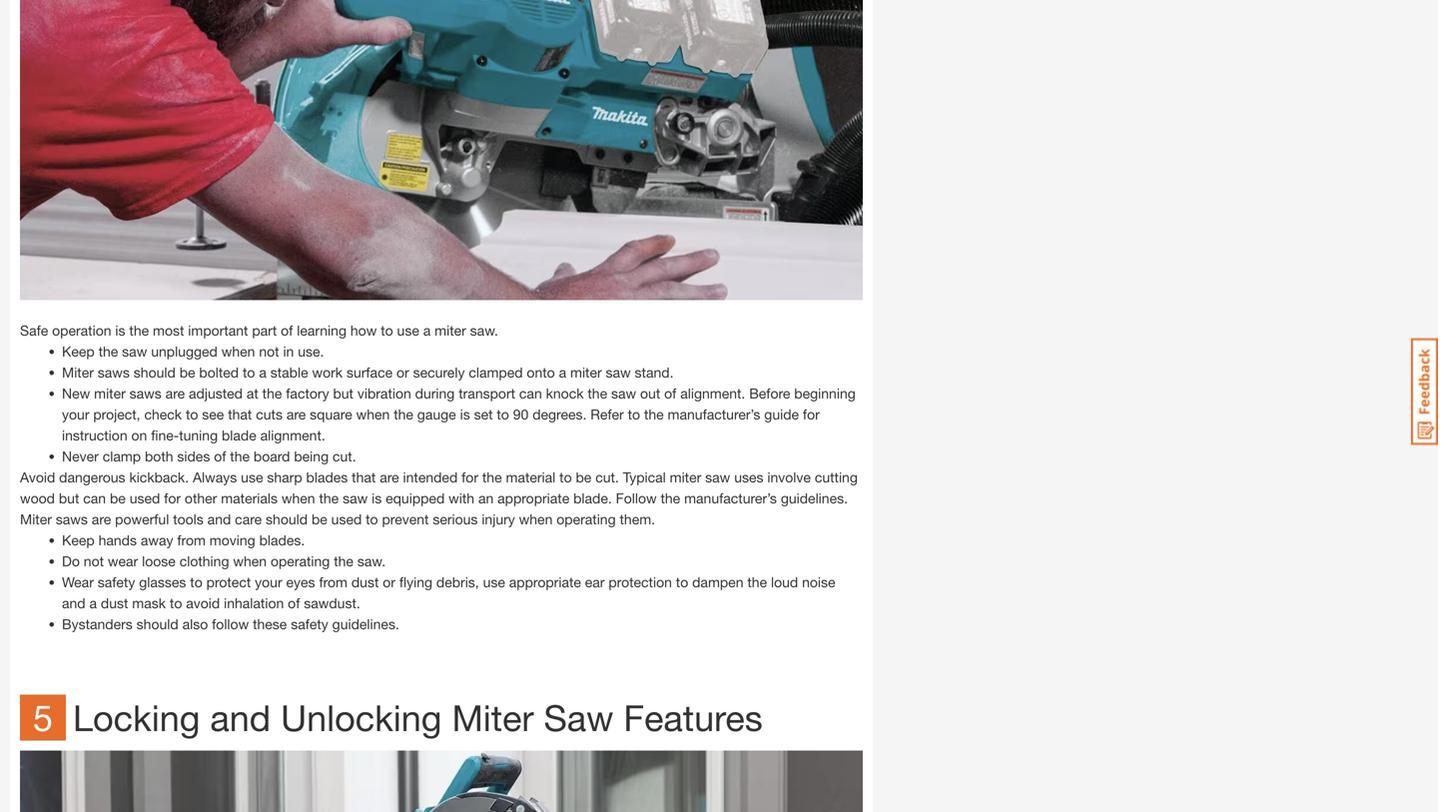 Task type: describe. For each thing, give the bounding box(es) containing it.
the up an
[[483, 469, 502, 486]]

during
[[415, 385, 455, 402]]

new
[[62, 385, 90, 402]]

when down moving
[[233, 553, 267, 569]]

be down unplugged
[[180, 364, 195, 381]]

a up knock
[[559, 364, 567, 381]]

0 horizontal spatial use
[[241, 469, 263, 486]]

in
[[283, 343, 294, 360]]

protect
[[206, 574, 251, 590]]

operation
[[52, 322, 111, 339]]

saw left uses
[[706, 469, 731, 486]]

away
[[141, 532, 173, 549]]

features
[[624, 696, 763, 739]]

clothing
[[180, 553, 229, 569]]

of up always
[[214, 448, 226, 465]]

refer
[[591, 406, 624, 423]]

flying
[[400, 574, 433, 590]]

mask
[[132, 595, 166, 611]]

are down factory
[[287, 406, 306, 423]]

both
[[145, 448, 173, 465]]

are up hands
[[92, 511, 111, 528]]

to right the how
[[381, 322, 393, 339]]

a up securely
[[423, 322, 431, 339]]

miter up knock
[[571, 364, 602, 381]]

1 vertical spatial manufacturer's
[[685, 490, 777, 507]]

1 vertical spatial saws
[[130, 385, 162, 402]]

0 horizontal spatial from
[[177, 532, 206, 549]]

sawdust.
[[304, 595, 360, 611]]

use.
[[298, 343, 324, 360]]

wood
[[20, 490, 55, 507]]

to up 'avoid'
[[190, 574, 203, 590]]

a up the bystanders
[[89, 595, 97, 611]]

0 horizontal spatial not
[[84, 553, 104, 569]]

being
[[294, 448, 329, 465]]

adjusted
[[189, 385, 243, 402]]

1 vertical spatial safety
[[291, 616, 329, 632]]

the down typical
[[661, 490, 681, 507]]

0 vertical spatial appropriate
[[498, 490, 570, 507]]

ear
[[585, 574, 605, 590]]

bolted
[[199, 364, 239, 381]]

the left loud
[[748, 574, 768, 590]]

set
[[474, 406, 493, 423]]

guide
[[765, 406, 799, 423]]

bystanders
[[62, 616, 133, 632]]

saw
[[544, 696, 614, 739]]

cutting
[[815, 469, 858, 486]]

saw down blades
[[343, 490, 368, 507]]

1 horizontal spatial saw.
[[470, 322, 499, 339]]

blade.
[[574, 490, 612, 507]]

saw left stand.
[[606, 364, 631, 381]]

1 vertical spatial for
[[462, 469, 479, 486]]

stand.
[[635, 364, 674, 381]]

the down blades
[[319, 490, 339, 507]]

the down vibration
[[394, 406, 414, 423]]

blades.
[[259, 532, 305, 549]]

0 horizontal spatial your
[[62, 406, 89, 423]]

blades
[[306, 469, 348, 486]]

dangerous
[[59, 469, 125, 486]]

to down the "out"
[[628, 406, 641, 423]]

0 horizontal spatial saw.
[[358, 553, 386, 569]]

safe operation is the most important part of learning how to use a miter saw. keep the saw unplugged when not in use. miter saws should be bolted to a stable work surface or securely clamped onto a miter saw stand. new miter saws are adjusted at the factory but vibration during transport can knock the saw out of alignment. before beginning your project, check to see that cuts are square when the gauge is set to 90 degrees. refer to the manufacturer's guide for instruction on fine-tuning blade alignment. never clamp both sides of the board being cut. avoid dangerous kickback. always use sharp blades that are intended for the material to be cut. typical miter saw uses involve cutting wood but can be used for other materials when the saw is equipped with an appropriate blade. follow the manufacturer's guidelines. miter saws are powerful tools and care should be used to prevent serious injury when operating them. keep hands away from moving blades. do not wear loose clothing when operating the saw. wear safety glasses to protect your eyes from dust or flying debris, use appropriate ear protection to dampen the loud noise and a dust mask to avoid inhalation of sawdust. bystanders should also follow these safety guidelines.
[[20, 322, 858, 632]]

1 horizontal spatial operating
[[557, 511, 616, 528]]

before
[[750, 385, 791, 402]]

work
[[312, 364, 343, 381]]

1 horizontal spatial use
[[397, 322, 420, 339]]

never
[[62, 448, 99, 465]]

follow
[[212, 616, 249, 632]]

1 vertical spatial is
[[460, 406, 470, 423]]

90
[[513, 406, 529, 423]]

when right injury
[[519, 511, 553, 528]]

learning
[[297, 322, 347, 339]]

sides
[[177, 448, 210, 465]]

0 vertical spatial used
[[130, 490, 160, 507]]

miter up securely
[[435, 322, 466, 339]]

always
[[193, 469, 237, 486]]

0 vertical spatial for
[[803, 406, 820, 423]]

project,
[[93, 406, 140, 423]]

avoid
[[186, 595, 220, 611]]

a person wears ear and eye protection while making a bevel cut using a power miter saw. image
[[20, 0, 863, 300]]

2 keep from the top
[[62, 532, 95, 549]]

hands
[[98, 532, 137, 549]]

1 vertical spatial guidelines.
[[332, 616, 400, 632]]

wear
[[108, 553, 138, 569]]

the up refer
[[588, 385, 608, 402]]

a left stable
[[259, 364, 267, 381]]

the left the most at the left of the page
[[129, 322, 149, 339]]

to left dampen
[[676, 574, 689, 590]]

most
[[153, 322, 184, 339]]

5
[[33, 696, 53, 739]]

1 vertical spatial dust
[[101, 595, 128, 611]]

inhalation
[[224, 595, 284, 611]]

2 vertical spatial saws
[[56, 511, 88, 528]]

noise
[[803, 574, 836, 590]]

1 vertical spatial appropriate
[[509, 574, 581, 590]]

be down blades
[[312, 511, 328, 528]]

0 horizontal spatial alignment.
[[260, 427, 326, 444]]

to up at
[[243, 364, 255, 381]]

follow
[[616, 490, 657, 507]]

instruction
[[62, 427, 128, 444]]

avoid
[[20, 469, 55, 486]]

on
[[131, 427, 147, 444]]

0 vertical spatial but
[[333, 385, 354, 402]]

stable
[[271, 364, 308, 381]]

of right the "out"
[[665, 385, 677, 402]]

knock
[[546, 385, 584, 402]]

loose
[[142, 553, 176, 569]]

1 horizontal spatial your
[[255, 574, 282, 590]]

1 horizontal spatial that
[[352, 469, 376, 486]]

uses
[[735, 469, 764, 486]]

to left the see
[[186, 406, 198, 423]]

feedback link image
[[1412, 338, 1439, 446]]

1 vertical spatial should
[[266, 511, 308, 528]]

vibration
[[358, 385, 411, 402]]

square
[[310, 406, 352, 423]]

protection
[[609, 574, 672, 590]]

transport
[[459, 385, 516, 402]]

powerful
[[115, 511, 169, 528]]

clamped
[[469, 364, 523, 381]]

0 horizontal spatial cut.
[[333, 448, 356, 465]]

prevent
[[382, 511, 429, 528]]

fine-
[[151, 427, 179, 444]]

care
[[235, 511, 262, 528]]

be up powerful
[[110, 490, 126, 507]]

intended
[[403, 469, 458, 486]]

see
[[202, 406, 224, 423]]

1 vertical spatial and
[[62, 595, 86, 611]]

unplugged
[[151, 343, 218, 360]]

saw left unplugged
[[122, 343, 147, 360]]

also
[[182, 616, 208, 632]]



Task type: locate. For each thing, give the bounding box(es) containing it.
important
[[188, 322, 248, 339]]

beginning
[[795, 385, 856, 402]]

can down dangerous
[[83, 490, 106, 507]]

0 vertical spatial operating
[[557, 511, 616, 528]]

locking
[[73, 696, 200, 739]]

onto
[[527, 364, 555, 381]]

equipped
[[386, 490, 445, 507]]

miter
[[435, 322, 466, 339], [571, 364, 602, 381], [94, 385, 126, 402], [670, 469, 702, 486]]

2 vertical spatial for
[[164, 490, 181, 507]]

out
[[641, 385, 661, 402]]

surface
[[347, 364, 393, 381]]

guidelines.
[[781, 490, 848, 507], [332, 616, 400, 632]]

tools
[[173, 511, 204, 528]]

1 horizontal spatial dust
[[352, 574, 379, 590]]

saw
[[122, 343, 147, 360], [606, 364, 631, 381], [612, 385, 637, 402], [706, 469, 731, 486], [343, 490, 368, 507]]

the down the "out"
[[644, 406, 664, 423]]

blade
[[222, 427, 257, 444]]

used down blades
[[331, 511, 362, 528]]

safety
[[98, 574, 135, 590], [291, 616, 329, 632]]

that right blades
[[352, 469, 376, 486]]

with
[[449, 490, 475, 507]]

at
[[247, 385, 259, 402]]

dust
[[352, 574, 379, 590], [101, 595, 128, 611]]

0 vertical spatial safety
[[98, 574, 135, 590]]

but down dangerous
[[59, 490, 79, 507]]

for up with
[[462, 469, 479, 486]]

0 vertical spatial not
[[259, 343, 279, 360]]

safety down wear
[[98, 574, 135, 590]]

0 vertical spatial dust
[[352, 574, 379, 590]]

keep up do
[[62, 532, 95, 549]]

material
[[506, 469, 556, 486]]

are up check
[[166, 385, 185, 402]]

factory
[[286, 385, 329, 402]]

of up in on the top left of page
[[281, 322, 293, 339]]

0 horizontal spatial safety
[[98, 574, 135, 590]]

alignment. up being
[[260, 427, 326, 444]]

2 horizontal spatial miter
[[452, 696, 534, 739]]

alignment. left before
[[681, 385, 746, 402]]

miter right typical
[[670, 469, 702, 486]]

1 vertical spatial miter
[[20, 511, 52, 528]]

0 horizontal spatial guidelines.
[[332, 616, 400, 632]]

1 horizontal spatial not
[[259, 343, 279, 360]]

0 horizontal spatial miter
[[20, 511, 52, 528]]

1 horizontal spatial from
[[319, 574, 348, 590]]

2 vertical spatial should
[[137, 616, 179, 632]]

injury
[[482, 511, 515, 528]]

part
[[252, 322, 277, 339]]

0 vertical spatial miter
[[62, 364, 94, 381]]

gauge
[[417, 406, 456, 423]]

1 horizontal spatial miter
[[62, 364, 94, 381]]

cut. up blade.
[[596, 469, 619, 486]]

1 vertical spatial that
[[352, 469, 376, 486]]

saws up project,
[[98, 364, 130, 381]]

miter up project,
[[94, 385, 126, 402]]

1 vertical spatial saw.
[[358, 553, 386, 569]]

is left equipped
[[372, 490, 382, 507]]

1 horizontal spatial for
[[462, 469, 479, 486]]

0 vertical spatial that
[[228, 406, 252, 423]]

saws
[[98, 364, 130, 381], [130, 385, 162, 402], [56, 511, 88, 528]]

0 vertical spatial or
[[397, 364, 409, 381]]

dust up the 'sawdust.'
[[352, 574, 379, 590]]

debris,
[[437, 574, 479, 590]]

sharp
[[267, 469, 302, 486]]

2 horizontal spatial for
[[803, 406, 820, 423]]

and up moving
[[208, 511, 231, 528]]

is right operation
[[115, 322, 125, 339]]

should down unplugged
[[134, 364, 176, 381]]

0 vertical spatial can
[[520, 385, 542, 402]]

that up blade
[[228, 406, 252, 423]]

0 vertical spatial cut.
[[333, 448, 356, 465]]

1 vertical spatial but
[[59, 490, 79, 507]]

should down mask
[[137, 616, 179, 632]]

1 horizontal spatial is
[[372, 490, 382, 507]]

0 vertical spatial manufacturer's
[[668, 406, 761, 423]]

unlocking
[[281, 696, 442, 739]]

1 vertical spatial use
[[241, 469, 263, 486]]

typical
[[623, 469, 666, 486]]

0 vertical spatial is
[[115, 322, 125, 339]]

used
[[130, 490, 160, 507], [331, 511, 362, 528]]

is left set
[[460, 406, 470, 423]]

2 vertical spatial use
[[483, 574, 506, 590]]

the down blade
[[230, 448, 250, 465]]

0 horizontal spatial dust
[[101, 595, 128, 611]]

0 horizontal spatial that
[[228, 406, 252, 423]]

0 horizontal spatial or
[[383, 574, 396, 590]]

miter down wood
[[20, 511, 52, 528]]

an
[[479, 490, 494, 507]]

0 vertical spatial keep
[[62, 343, 95, 360]]

and
[[208, 511, 231, 528], [62, 595, 86, 611], [210, 696, 271, 739]]

0 vertical spatial saws
[[98, 364, 130, 381]]

can up 90
[[520, 385, 542, 402]]

are
[[166, 385, 185, 402], [287, 406, 306, 423], [380, 469, 399, 486], [92, 511, 111, 528]]

from down tools
[[177, 532, 206, 549]]

your
[[62, 406, 89, 423], [255, 574, 282, 590]]

1 vertical spatial alignment.
[[260, 427, 326, 444]]

them.
[[620, 511, 656, 528]]

involve
[[768, 469, 811, 486]]

serious
[[433, 511, 478, 528]]

and down wear
[[62, 595, 86, 611]]

cuts
[[256, 406, 283, 423]]

0 horizontal spatial operating
[[271, 553, 330, 569]]

not right do
[[84, 553, 104, 569]]

0 vertical spatial use
[[397, 322, 420, 339]]

1 horizontal spatial or
[[397, 364, 409, 381]]

used up powerful
[[130, 490, 160, 507]]

materials
[[221, 490, 278, 507]]

are up equipped
[[380, 469, 399, 486]]

0 vertical spatial alignment.
[[681, 385, 746, 402]]

moving
[[210, 532, 256, 549]]

1 horizontal spatial but
[[333, 385, 354, 402]]

1 horizontal spatial guidelines.
[[781, 490, 848, 507]]

these
[[253, 616, 287, 632]]

kickback.
[[129, 469, 189, 486]]

keep
[[62, 343, 95, 360], [62, 532, 95, 549]]

not left in on the top left of page
[[259, 343, 279, 360]]

1 vertical spatial can
[[83, 490, 106, 507]]

use right debris,
[[483, 574, 506, 590]]

dampen
[[693, 574, 744, 590]]

check
[[144, 406, 182, 423]]

1 vertical spatial operating
[[271, 553, 330, 569]]

to left the prevent
[[366, 511, 378, 528]]

0 horizontal spatial can
[[83, 490, 106, 507]]

and down follow
[[210, 696, 271, 739]]

1 vertical spatial from
[[319, 574, 348, 590]]

0 vertical spatial your
[[62, 406, 89, 423]]

not
[[259, 343, 279, 360], [84, 553, 104, 569]]

when
[[222, 343, 255, 360], [356, 406, 390, 423], [282, 490, 315, 507], [519, 511, 553, 528], [233, 553, 267, 569]]

for down beginning
[[803, 406, 820, 423]]

when down vibration
[[356, 406, 390, 423]]

1 vertical spatial or
[[383, 574, 396, 590]]

1 horizontal spatial used
[[331, 511, 362, 528]]

should up blades.
[[266, 511, 308, 528]]

your up inhalation
[[255, 574, 282, 590]]

1 horizontal spatial safety
[[291, 616, 329, 632]]

saw. up clamped
[[470, 322, 499, 339]]

clamp
[[103, 448, 141, 465]]

0 vertical spatial from
[[177, 532, 206, 549]]

2 vertical spatial miter
[[452, 696, 534, 739]]

appropriate
[[498, 490, 570, 507], [509, 574, 581, 590]]

how
[[351, 322, 377, 339]]

appropriate down "material"
[[498, 490, 570, 507]]

saw left the "out"
[[612, 385, 637, 402]]

wear
[[62, 574, 94, 590]]

2 horizontal spatial is
[[460, 406, 470, 423]]

use
[[397, 322, 420, 339], [241, 469, 263, 486], [483, 574, 506, 590]]

eyes
[[286, 574, 315, 590]]

operating up eyes
[[271, 553, 330, 569]]

manufacturer's
[[668, 406, 761, 423], [685, 490, 777, 507]]

miter up a power miter saw has a board on its base ready to be cut. 'image'
[[452, 696, 534, 739]]

when down sharp on the bottom of page
[[282, 490, 315, 507]]

or up vibration
[[397, 364, 409, 381]]

to down glasses
[[170, 595, 182, 611]]

locking and unlocking miter saw features
[[73, 696, 763, 739]]

1 vertical spatial keep
[[62, 532, 95, 549]]

from up the 'sawdust.'
[[319, 574, 348, 590]]

1 vertical spatial cut.
[[596, 469, 619, 486]]

manufacturer's down before
[[668, 406, 761, 423]]

dust up the bystanders
[[101, 595, 128, 611]]

0 vertical spatial should
[[134, 364, 176, 381]]

to left 90
[[497, 406, 509, 423]]

operating down blade.
[[557, 511, 616, 528]]

cut. up blades
[[333, 448, 356, 465]]

1 vertical spatial used
[[331, 511, 362, 528]]

saw.
[[470, 322, 499, 339], [358, 553, 386, 569]]

be up blade.
[[576, 469, 592, 486]]

for down the kickback.
[[164, 490, 181, 507]]

2 vertical spatial is
[[372, 490, 382, 507]]

appropriate left ear
[[509, 574, 581, 590]]

0 horizontal spatial is
[[115, 322, 125, 339]]

the up the 'sawdust.'
[[334, 553, 354, 569]]

safety down the 'sawdust.'
[[291, 616, 329, 632]]

2 horizontal spatial use
[[483, 574, 506, 590]]

1 horizontal spatial cut.
[[596, 469, 619, 486]]

2 vertical spatial and
[[210, 696, 271, 739]]

the down operation
[[98, 343, 118, 360]]

board
[[254, 448, 290, 465]]

0 vertical spatial and
[[208, 511, 231, 528]]

1 keep from the top
[[62, 343, 95, 360]]

but up square
[[333, 385, 354, 402]]

1 vertical spatial your
[[255, 574, 282, 590]]

but
[[333, 385, 354, 402], [59, 490, 79, 507]]

a power miter saw has a board on its base ready to be cut. image
[[20, 751, 863, 812]]

or left flying in the bottom left of the page
[[383, 574, 396, 590]]

saws up do
[[56, 511, 88, 528]]

to
[[381, 322, 393, 339], [243, 364, 255, 381], [186, 406, 198, 423], [497, 406, 509, 423], [628, 406, 641, 423], [560, 469, 572, 486], [366, 511, 378, 528], [190, 574, 203, 590], [676, 574, 689, 590], [170, 595, 182, 611]]

a
[[423, 322, 431, 339], [259, 364, 267, 381], [559, 364, 567, 381], [89, 595, 97, 611]]

guidelines. down cutting
[[781, 490, 848, 507]]

saw. down the prevent
[[358, 553, 386, 569]]

that
[[228, 406, 252, 423], [352, 469, 376, 486]]

use up materials
[[241, 469, 263, 486]]

degrees.
[[533, 406, 587, 423]]

loud
[[771, 574, 799, 590]]

0 horizontal spatial used
[[130, 490, 160, 507]]

0 horizontal spatial for
[[164, 490, 181, 507]]

manufacturer's down uses
[[685, 490, 777, 507]]

1 vertical spatial not
[[84, 553, 104, 569]]

guidelines. down the 'sawdust.'
[[332, 616, 400, 632]]

1 horizontal spatial alignment.
[[681, 385, 746, 402]]

operating
[[557, 511, 616, 528], [271, 553, 330, 569]]

0 vertical spatial saw.
[[470, 322, 499, 339]]

of
[[281, 322, 293, 339], [665, 385, 677, 402], [214, 448, 226, 465], [288, 595, 300, 611]]

of down eyes
[[288, 595, 300, 611]]

0 vertical spatial guidelines.
[[781, 490, 848, 507]]

use right the how
[[397, 322, 420, 339]]

the right at
[[262, 385, 282, 402]]

safe
[[20, 322, 48, 339]]

miter
[[62, 364, 94, 381], [20, 511, 52, 528], [452, 696, 534, 739]]

0 horizontal spatial but
[[59, 490, 79, 507]]

to right "material"
[[560, 469, 572, 486]]

miter up new
[[62, 364, 94, 381]]

1 horizontal spatial can
[[520, 385, 542, 402]]

the
[[129, 322, 149, 339], [98, 343, 118, 360], [262, 385, 282, 402], [588, 385, 608, 402], [394, 406, 414, 423], [644, 406, 664, 423], [230, 448, 250, 465], [483, 469, 502, 486], [319, 490, 339, 507], [661, 490, 681, 507], [334, 553, 354, 569], [748, 574, 768, 590]]

other
[[185, 490, 217, 507]]

tuning
[[179, 427, 218, 444]]

when up bolted
[[222, 343, 255, 360]]



Task type: vqa. For each thing, say whether or not it's contained in the screenshot.
used
yes



